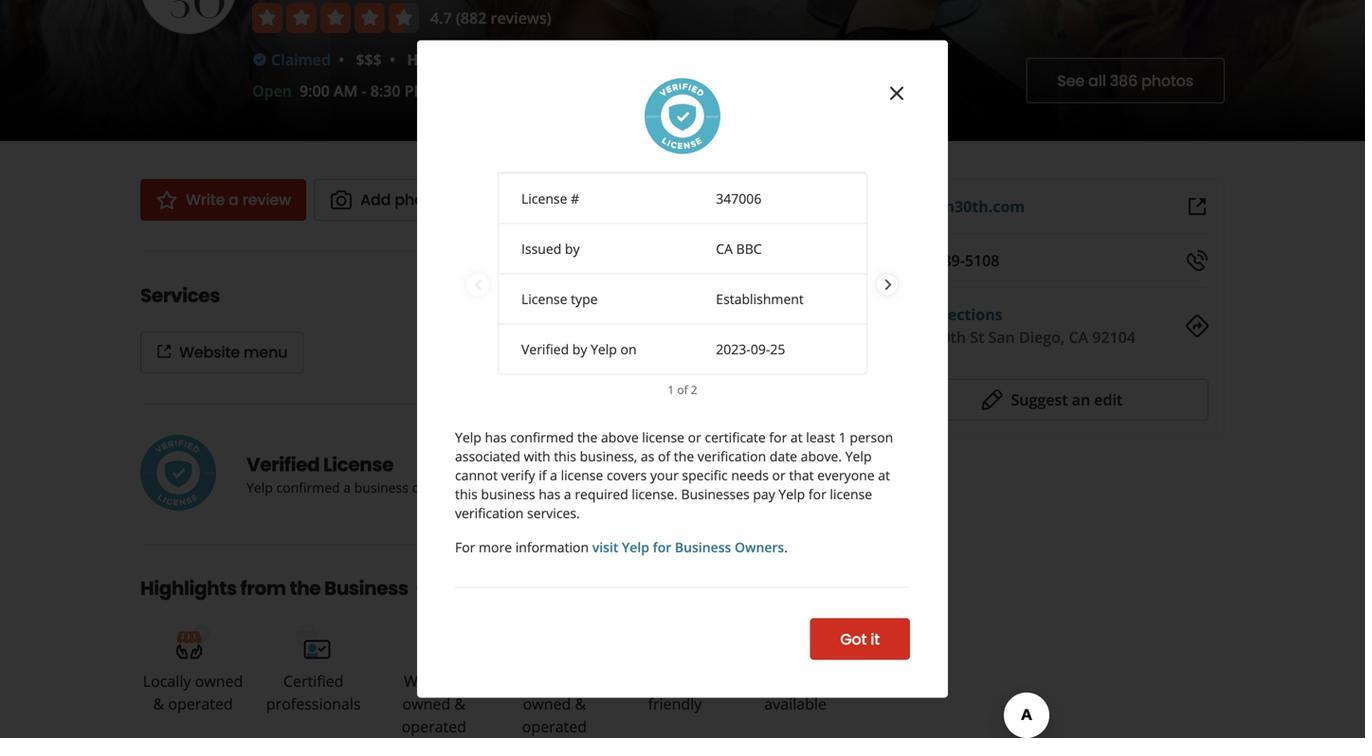 Task type: vqa. For each thing, say whether or not it's contained in the screenshot.
license. to the left
yes



Task type: describe. For each thing, give the bounding box(es) containing it.
$$$
[[356, 49, 382, 70]]

license for license type
[[522, 290, 567, 308]]

owners
[[735, 539, 784, 557]]

diego,
[[1019, 327, 1065, 348]]

(882
[[456, 8, 487, 28]]

1 horizontal spatial this
[[554, 448, 576, 466]]

consultations
[[747, 671, 844, 692]]

(882 reviews) link
[[456, 8, 552, 28]]

owned for minority-
[[523, 694, 571, 714]]

8:30
[[370, 81, 401, 101]]

license for license #
[[522, 190, 567, 208]]

or for has
[[688, 429, 702, 447]]

#
[[571, 190, 579, 208]]

your
[[650, 467, 679, 485]]

30th
[[933, 327, 966, 348]]

highlights from the business
[[140, 576, 408, 602]]

photo of salon on 30th - san diego, ca, us. love my new bayalage by marisella! image
[[1057, 0, 1365, 141]]

that
[[789, 467, 814, 485]]

2023-
[[716, 340, 751, 358]]

yelp has confirmed the above license or certificate for at least 1 person associated with this business, as of the verification date above. yelp cannot verify if a license covers your specific needs or that everyone at this business has a required license. businesses pay yelp for license verification services.
[[455, 429, 893, 522]]

2 horizontal spatial or
[[772, 467, 786, 485]]

associated
[[455, 448, 521, 466]]

24 directions v2 image
[[1186, 315, 1209, 338]]

got it button
[[810, 619, 910, 660]]

hair salons
[[407, 49, 492, 70]]

certified professionals
[[266, 671, 361, 714]]

yelp inside "verified license yelp confirmed a business or employee license."
[[247, 479, 273, 497]]

type
[[571, 290, 598, 308]]

everyone
[[818, 467, 875, 485]]

0 horizontal spatial business
[[324, 576, 408, 602]]

st
[[970, 327, 985, 348]]

get
[[895, 304, 921, 325]]

1 horizontal spatial at
[[878, 467, 890, 485]]

visit yelp for business owners link
[[592, 539, 784, 557]]

1 of 2
[[668, 382, 698, 398]]

employee
[[429, 479, 490, 497]]

women_owned_operated image
[[415, 624, 453, 661]]

see license information
[[643, 464, 818, 485]]

0 horizontal spatial this
[[455, 485, 478, 503]]

locally
[[143, 671, 191, 692]]

website menu link
[[140, 332, 304, 374]]

all
[[1089, 70, 1106, 92]]

for
[[455, 539, 475, 557]]

date
[[770, 448, 797, 466]]

ca inside got it dialog
[[716, 240, 733, 258]]

certificate
[[705, 429, 766, 447]]

website
[[179, 342, 240, 363]]

with
[[524, 448, 550, 466]]

services.
[[527, 504, 580, 522]]

license. inside "verified license yelp confirmed a business or employee license."
[[493, 479, 539, 497]]

salonon30th.com
[[895, 196, 1025, 217]]

16 external link v2 image
[[156, 344, 172, 359]]

photo of salon on 30th - san diego, ca, us. haircut by bettina image
[[734, 0, 1057, 141]]

next image
[[877, 274, 898, 296]]

am
[[334, 81, 358, 101]]

women- owned & operated
[[402, 671, 466, 737]]

of inside yelp has confirmed the above license or certificate for at least 1 person associated with this business, as of the verification date above. yelp cannot verify if a license covers your specific needs or that everyone at this business has a required license. businesses pay yelp for license verification services.
[[658, 448, 671, 466]]

get directions link
[[895, 304, 1003, 325]]

above
[[601, 429, 639, 447]]

professionals
[[266, 694, 361, 714]]

website menu
[[179, 342, 288, 363]]

2225
[[895, 327, 929, 348]]

business inside got it dialog
[[675, 539, 731, 557]]

share
[[509, 189, 553, 210]]

24 pencil v2 image
[[981, 389, 1004, 412]]

(858) 289-5108
[[895, 250, 1000, 271]]

edit
[[1094, 390, 1123, 410]]

92104
[[1093, 327, 1136, 348]]

least
[[806, 429, 835, 447]]

directions
[[925, 304, 1003, 325]]

09-
[[751, 340, 770, 358]]

4.7 star rating image
[[252, 3, 419, 33]]

5108
[[965, 250, 1000, 271]]

for more information visit yelp for business owners .
[[455, 539, 788, 557]]

verified by yelp on
[[522, 340, 637, 358]]

& for minority-
[[575, 694, 586, 714]]

see all 386 photos link
[[1026, 58, 1225, 103]]

bbc
[[736, 240, 762, 258]]

hair salons link
[[407, 49, 492, 70]]

347006
[[716, 190, 762, 208]]

24 camera v2 image
[[330, 189, 353, 211]]

0 horizontal spatial for
[[653, 539, 672, 557]]

highlights
[[140, 576, 237, 602]]

services element
[[110, 251, 848, 374]]

open
[[252, 81, 292, 101]]

& for women-
[[455, 694, 466, 714]]

confirmed inside yelp has confirmed the above license or certificate for at least 1 person associated with this business, as of the verification date above. yelp cannot verify if a license covers your specific needs or that everyone at this business has a required license. businesses pay yelp for license verification services.
[[510, 429, 574, 447]]

1 horizontal spatial for
[[769, 429, 787, 447]]

& for locally
[[153, 694, 164, 714]]

business,
[[580, 448, 637, 466]]

suggest an edit button
[[895, 379, 1209, 421]]

above.
[[801, 448, 842, 466]]

write
[[186, 189, 225, 210]]



Task type: locate. For each thing, give the bounding box(es) containing it.
0 vertical spatial business
[[675, 539, 731, 557]]

.
[[784, 539, 788, 557]]

9:00
[[300, 81, 330, 101]]

license #
[[522, 190, 579, 208]]

verified inside got it dialog
[[522, 340, 569, 358]]

1 horizontal spatial verification
[[698, 448, 766, 466]]

1 right "least"
[[839, 429, 846, 447]]

0 vertical spatial license
[[522, 190, 567, 208]]

386
[[1110, 70, 1138, 92]]

consultations_available image
[[777, 624, 815, 661]]

by right issued
[[565, 240, 580, 258]]

0 vertical spatial verification
[[698, 448, 766, 466]]

as
[[641, 448, 655, 466]]

24 phone v2 image
[[1186, 249, 1209, 272]]

license
[[522, 190, 567, 208], [522, 290, 567, 308], [323, 452, 394, 478]]

reviews)
[[491, 8, 552, 28]]

add
[[360, 189, 391, 210]]

verification
[[698, 448, 766, 466], [455, 504, 524, 522]]

0 horizontal spatial verified
[[247, 452, 320, 478]]

0 vertical spatial see
[[1058, 70, 1085, 92]]

0 horizontal spatial verification
[[455, 504, 524, 522]]

the up your
[[674, 448, 694, 466]]

from
[[240, 576, 286, 602]]

ca left 92104
[[1069, 327, 1089, 348]]

1 vertical spatial for
[[809, 485, 827, 503]]

businesses
[[681, 485, 750, 503]]

1 vertical spatial confirmed
[[276, 479, 340, 497]]

0 vertical spatial confirmed
[[510, 429, 574, 447]]

1 vertical spatial at
[[878, 467, 890, 485]]

0 vertical spatial 1
[[668, 382, 674, 398]]

minority-
[[523, 671, 587, 692]]

on
[[621, 340, 637, 358]]

owned inside "minority- owned & operated"
[[523, 694, 571, 714]]

at right everyone
[[878, 467, 890, 485]]

& down 'minority-'
[[575, 694, 586, 714]]

0 vertical spatial of
[[677, 382, 688, 398]]

2 horizontal spatial the
[[674, 448, 694, 466]]

1 horizontal spatial &
[[455, 694, 466, 714]]

by for verified
[[573, 340, 587, 358]]

2 horizontal spatial &
[[575, 694, 586, 714]]

2 vertical spatial license
[[323, 452, 394, 478]]

photo of salon on 30th - san diego, ca, us. by alana image
[[330, 0, 734, 141]]

specific
[[682, 467, 728, 485]]

see for see all 386 photos
[[1058, 70, 1085, 92]]

operated
[[168, 694, 233, 714], [402, 717, 466, 737], [522, 717, 587, 737]]

1 vertical spatial this
[[455, 485, 478, 503]]

salons
[[443, 49, 492, 70]]

1 left 2
[[668, 382, 674, 398]]

1 horizontal spatial information
[[730, 464, 818, 485]]

1 horizontal spatial confirmed
[[510, 429, 574, 447]]

license inside button
[[674, 464, 726, 485]]

close image
[[886, 82, 908, 105]]

see license information button
[[612, 454, 848, 495]]

verified license yelp confirmed a business or employee license.
[[247, 452, 539, 497]]

4.7
[[430, 8, 452, 28]]

verification up "more" on the left bottom
[[455, 504, 524, 522]]

25
[[770, 340, 785, 358]]

0 horizontal spatial at
[[791, 429, 803, 447]]

0 horizontal spatial or
[[412, 479, 425, 497]]

has up associated
[[485, 429, 507, 447]]

claimed
[[271, 49, 331, 70]]

lgbtq friendly
[[648, 671, 702, 714]]

1 vertical spatial by
[[573, 340, 587, 358]]

this
[[554, 448, 576, 466], [455, 485, 478, 503]]

verify
[[501, 467, 535, 485]]

operated down women-
[[402, 717, 466, 737]]

owned down 'minority-'
[[523, 694, 571, 714]]

2 & from the left
[[455, 694, 466, 714]]

or up specific
[[688, 429, 702, 447]]

2 horizontal spatial for
[[809, 485, 827, 503]]

license. down with
[[493, 479, 539, 497]]

if
[[539, 467, 547, 485]]

establishment
[[716, 290, 804, 308]]

0 horizontal spatial ca
[[716, 240, 733, 258]]

operated down 'minority-'
[[522, 717, 587, 737]]

1 vertical spatial verification
[[455, 504, 524, 522]]

2
[[691, 382, 698, 398]]

3 & from the left
[[575, 694, 586, 714]]

owned inside locally owned & operated
[[195, 671, 243, 692]]

0 horizontal spatial see
[[643, 464, 670, 485]]

or for license
[[412, 479, 425, 497]]

verification down certificate
[[698, 448, 766, 466]]

& inside locally owned & operated
[[153, 694, 164, 714]]

0 vertical spatial at
[[791, 429, 803, 447]]

license
[[642, 429, 685, 447], [674, 464, 726, 485], [561, 467, 603, 485], [830, 485, 872, 503]]

1 & from the left
[[153, 694, 164, 714]]

for
[[769, 429, 787, 447], [809, 485, 827, 503], [653, 539, 672, 557]]

owned inside 'women- owned & operated'
[[403, 694, 451, 714]]

24 external link v2 image
[[1186, 195, 1209, 218]]

info icon image
[[416, 581, 431, 596], [416, 581, 431, 596]]

confirmed
[[510, 429, 574, 447], [276, 479, 340, 497]]

a inside write a review link
[[229, 189, 239, 210]]

got it
[[840, 629, 880, 650]]

license. down your
[[632, 485, 678, 503]]

2 vertical spatial the
[[290, 576, 321, 602]]

owned for locally
[[195, 671, 243, 692]]

information
[[730, 464, 818, 485], [516, 539, 589, 557]]

1 vertical spatial license
[[522, 290, 567, 308]]

& down women-
[[455, 694, 466, 714]]

1 horizontal spatial operated
[[402, 717, 466, 737]]

1 vertical spatial the
[[674, 448, 694, 466]]

0 vertical spatial verified
[[522, 340, 569, 358]]

1 horizontal spatial see
[[1058, 70, 1085, 92]]

hair
[[407, 49, 439, 70]]

information for license
[[730, 464, 818, 485]]

has
[[485, 429, 507, 447], [539, 485, 561, 503]]

business up the certified_professionals image
[[324, 576, 408, 602]]

information inside "see license information" button
[[730, 464, 818, 485]]

0 horizontal spatial information
[[516, 539, 589, 557]]

or inside "verified license yelp confirmed a business or employee license."
[[412, 479, 425, 497]]

24 share v2 image
[[479, 189, 501, 211]]

0 horizontal spatial business
[[354, 479, 409, 497]]

& inside 'women- owned & operated'
[[455, 694, 466, 714]]

for right the visit
[[653, 539, 672, 557]]

visit
[[592, 539, 619, 557]]

0 vertical spatial by
[[565, 240, 580, 258]]

see left all
[[1058, 70, 1085, 92]]

for up date
[[769, 429, 787, 447]]

operated for women- owned & operated
[[402, 717, 466, 737]]

certified_professionals image
[[295, 624, 332, 661]]

0 vertical spatial for
[[769, 429, 787, 447]]

ca inside get directions 2225 30th st san diego, ca 92104
[[1069, 327, 1089, 348]]

& down locally
[[153, 694, 164, 714]]

issued
[[522, 240, 562, 258]]

1 vertical spatial of
[[658, 448, 671, 466]]

cannot
[[455, 467, 498, 485]]

covers
[[607, 467, 647, 485]]

confirmed inside "verified license yelp confirmed a business or employee license."
[[276, 479, 340, 497]]

the up business,
[[577, 429, 598, 447]]

0 horizontal spatial confirmed
[[276, 479, 340, 497]]

for down that
[[809, 485, 827, 503]]

& inside "minority- owned & operated"
[[575, 694, 586, 714]]

-
[[362, 81, 367, 101]]

4.7 (882 reviews)
[[430, 8, 552, 28]]

this down "cannot"
[[455, 485, 478, 503]]

has up services.
[[539, 485, 561, 503]]

1 vertical spatial information
[[516, 539, 589, 557]]

operated for locally owned & operated
[[168, 694, 233, 714]]

by left on
[[573, 340, 587, 358]]

add photo
[[360, 189, 439, 210]]

previous image
[[467, 274, 488, 296]]

at up date
[[791, 429, 803, 447]]

photo
[[395, 189, 439, 210]]

0 horizontal spatial has
[[485, 429, 507, 447]]

license.
[[493, 479, 539, 497], [632, 485, 678, 503]]

1 horizontal spatial of
[[677, 382, 688, 398]]

license type
[[522, 290, 598, 308]]

0 vertical spatial this
[[554, 448, 576, 466]]

0 horizontal spatial 1
[[668, 382, 674, 398]]

1 horizontal spatial business
[[481, 485, 535, 503]]

0 horizontal spatial the
[[290, 576, 321, 602]]

1 inside yelp has confirmed the above license or certificate for at least 1 person associated with this business, as of the verification date above. yelp cannot verify if a license covers your specific needs or that everyone at this business has a required license. businesses pay yelp for license verification services.
[[839, 429, 846, 447]]

1 horizontal spatial license.
[[632, 485, 678, 503]]

2 vertical spatial for
[[653, 539, 672, 557]]

operated down locally
[[168, 694, 233, 714]]

required
[[575, 485, 628, 503]]

0 vertical spatial ca
[[716, 240, 733, 258]]

a inside "verified license yelp confirmed a business or employee license."
[[343, 479, 351, 497]]

photo of salon on 30th - san diego, ca, us. image
[[0, 0, 330, 141]]

services
[[140, 283, 220, 309]]

business down verify
[[481, 485, 535, 503]]

see all 386 photos
[[1058, 70, 1194, 92]]

information for more
[[516, 539, 589, 557]]

san
[[988, 327, 1015, 348]]

suggest an edit
[[1011, 390, 1123, 410]]

owned down women-
[[403, 694, 451, 714]]

verified for by
[[522, 340, 569, 358]]

the
[[577, 429, 598, 447], [674, 448, 694, 466], [290, 576, 321, 602]]

more
[[479, 539, 512, 557]]

see inside button
[[643, 464, 670, 485]]

24 star v2 image
[[156, 189, 178, 211]]

got it dialog
[[0, 0, 1365, 739]]

verified inside "verified license yelp confirmed a business or employee license."
[[247, 452, 320, 478]]

or down date
[[772, 467, 786, 485]]

2023-09-25
[[716, 340, 785, 358]]

verified for license
[[247, 452, 320, 478]]

1 horizontal spatial 1
[[839, 429, 846, 447]]

1 vertical spatial business
[[324, 576, 408, 602]]

operated inside locally owned & operated
[[168, 694, 233, 714]]

operated for minority- owned & operated
[[522, 717, 587, 737]]

business
[[675, 539, 731, 557], [324, 576, 408, 602]]

0 horizontal spatial operated
[[168, 694, 233, 714]]

business left employee
[[354, 479, 409, 497]]

1 horizontal spatial business
[[675, 539, 731, 557]]

1 horizontal spatial owned
[[403, 694, 451, 714]]

a
[[229, 189, 239, 210], [550, 467, 557, 485], [343, 479, 351, 497], [564, 485, 571, 503]]

see for see license information
[[643, 464, 670, 485]]

1 vertical spatial verified
[[247, 452, 320, 478]]

of right as
[[658, 448, 671, 466]]

1 horizontal spatial ca
[[1069, 327, 1089, 348]]

0 vertical spatial information
[[730, 464, 818, 485]]

photos
[[1142, 70, 1194, 92]]

0 vertical spatial has
[[485, 429, 507, 447]]

the right from
[[290, 576, 321, 602]]

or left employee
[[412, 479, 425, 497]]

owned for women-
[[403, 694, 451, 714]]

got
[[840, 629, 867, 650]]

get directions 2225 30th st san diego, ca 92104
[[895, 304, 1136, 348]]

0 horizontal spatial license.
[[493, 479, 539, 497]]

1 vertical spatial 1
[[839, 429, 846, 447]]

review
[[242, 189, 291, 210]]

2 horizontal spatial operated
[[522, 717, 587, 737]]

business inside "verified license yelp confirmed a business or employee license."
[[354, 479, 409, 497]]

owned down locally_owned_operated icon
[[195, 671, 243, 692]]

2 horizontal spatial owned
[[523, 694, 571, 714]]

business inside yelp has confirmed the above license or certificate for at least 1 person associated with this business, as of the verification date above. yelp cannot verify if a license covers your specific needs or that everyone at this business has a required license. businesses pay yelp for license verification services.
[[481, 485, 535, 503]]

ca left the bbc
[[716, 240, 733, 258]]

minority- owned & operated
[[522, 671, 587, 737]]

friendly
[[648, 694, 702, 714]]

ca
[[716, 240, 733, 258], [1069, 327, 1089, 348]]

menu
[[244, 342, 288, 363]]

license. inside yelp has confirmed the above license or certificate for at least 1 person associated with this business, as of the verification date above. yelp cannot verify if a license covers your specific needs or that everyone at this business has a required license. businesses pay yelp for license verification services.
[[632, 485, 678, 503]]

information inside got it dialog
[[516, 539, 589, 557]]

see left specific
[[643, 464, 670, 485]]

locally owned & operated
[[143, 671, 243, 714]]

locally_owned_operated image
[[174, 624, 212, 661]]

0 vertical spatial the
[[577, 429, 598, 447]]

this right with
[[554, 448, 576, 466]]

write a review
[[186, 189, 291, 210]]

verified
[[522, 340, 569, 358], [247, 452, 320, 478]]

suggest
[[1011, 390, 1068, 410]]

1 horizontal spatial or
[[688, 429, 702, 447]]

0 horizontal spatial owned
[[195, 671, 243, 692]]

1 horizontal spatial verified
[[522, 340, 569, 358]]

1
[[668, 382, 674, 398], [839, 429, 846, 447]]

by for issued
[[565, 240, 580, 258]]

of left 2
[[677, 382, 688, 398]]

business down businesses
[[675, 539, 731, 557]]

0 horizontal spatial of
[[658, 448, 671, 466]]

of
[[677, 382, 688, 398], [658, 448, 671, 466]]

available
[[765, 694, 827, 714]]

1 vertical spatial see
[[643, 464, 670, 485]]

16 claim filled v2 image
[[252, 52, 267, 67]]

owned
[[195, 671, 243, 692], [403, 694, 451, 714], [523, 694, 571, 714]]

1 vertical spatial ca
[[1069, 327, 1089, 348]]

0 horizontal spatial &
[[153, 694, 164, 714]]

1 horizontal spatial the
[[577, 429, 598, 447]]

license inside "verified license yelp confirmed a business or employee license."
[[323, 452, 394, 478]]

women-
[[404, 671, 464, 692]]

person
[[850, 429, 893, 447]]

1 vertical spatial has
[[539, 485, 561, 503]]

289-
[[934, 250, 965, 271]]

1 horizontal spatial has
[[539, 485, 561, 503]]

pm
[[405, 81, 428, 101]]

business
[[354, 479, 409, 497], [481, 485, 535, 503]]



